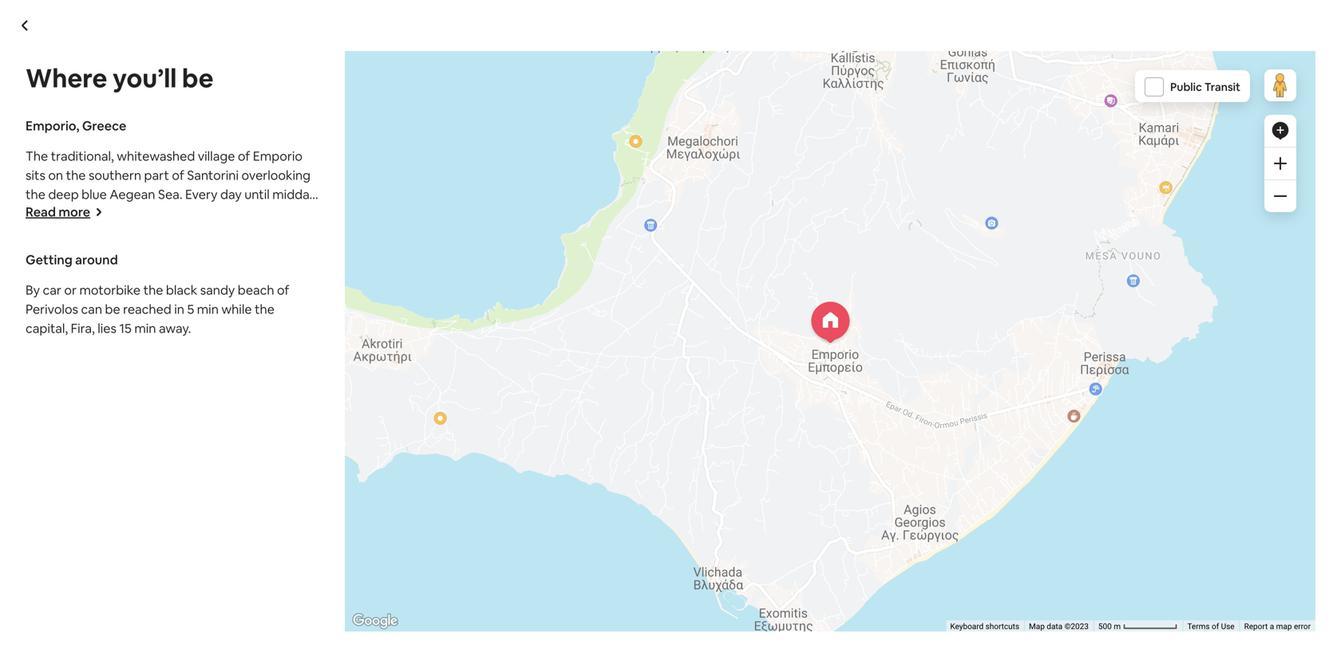Task type: locate. For each thing, give the bounding box(es) containing it.
google image
[[349, 612, 402, 632]]

a inside the traditional, whitewashed village of emporio sits on the southern part of santorini overlooking the deep blue aegean sea. every day until midday, local farmers and fishermen bring their local produce and freshly caught fish to the main square and the locals gather to shop, chat and see each other. a true santorinian neighboorhood with little tourist influence.
[[94, 263, 103, 279]]

in left 5
[[174, 301, 184, 318]]

00000659506
[[803, 336, 885, 353]]

1 horizontal spatial more
[[259, 173, 291, 189]]

part
[[622, 104, 647, 120], [144, 167, 169, 184]]

emporio inside the where you'll be dialog
[[253, 148, 303, 164]]

you'll
[[113, 61, 177, 95]]

sea. inside the traditional, whitewashed village of emporio sits on the southern part of santorini overlooking the deep blue aegean sea. every day until midday, local farmers and fishermen bring their local produce and freshly caught fish to the main square and the locals gather to shop, chat and see each other. a true santorinian neighboorhood with little tourist influence.
[[158, 186, 182, 203]]

traditional, down emporio, greece
[[51, 148, 114, 164]]

0 vertical spatial shop,
[[893, 123, 925, 140]]

superhost up highly
[[368, 500, 430, 517]]

: for response rate
[[761, 394, 764, 410]]

5.0
[[915, 42, 928, 55]]

fish
[[617, 123, 637, 140], [189, 225, 210, 241]]

500
[[1099, 623, 1112, 632]]

contact host
[[696, 475, 777, 492]]

fishermen inside the where you'll be dialog
[[129, 206, 188, 222]]

1 vertical spatial neighboorhood
[[201, 263, 293, 279]]

tourist
[[444, 142, 482, 159], [83, 282, 121, 299]]

is
[[346, 500, 355, 517]]

in right joined
[[325, 299, 334, 313]]

santorini
[[665, 104, 717, 120], [187, 167, 239, 184]]

rate
[[737, 394, 761, 410]]

1 horizontal spatial &
[[440, 270, 453, 293]]

0 vertical spatial other.
[[1036, 123, 1071, 140]]

1 vertical spatial true
[[106, 263, 130, 279]]

tips
[[277, 444, 298, 461]]

0 horizontal spatial around
[[75, 252, 118, 268]]

every inside the where you'll be dialog
[[185, 186, 218, 203]]

1 horizontal spatial locals
[[452, 444, 485, 461]]

or down the protect
[[741, 535, 751, 547]]

every left show
[[185, 186, 218, 203]]

be right will
[[267, 406, 283, 422]]

1 horizontal spatial produce
[[453, 123, 502, 140]]

where you'll be dialog
[[0, 0, 1342, 658]]

shop, inside the traditional, whitewashed village of emporio sits on the southern part of santorini overlooking the deep blue aegean sea. every day until midday, local farmers and fishermen bring their local produce and freshly caught fish to the main square and the locals gather to shop, chat and see each other. a true santorinian neighboorhood with little tourist influence.
[[209, 244, 241, 260]]

0 horizontal spatial santorini
[[187, 167, 239, 184]]

martine up superhosts
[[224, 500, 270, 517]]

at
[[516, 444, 528, 461]]

little
[[415, 142, 441, 159], [54, 282, 80, 299]]

1 vertical spatial day
[[220, 186, 242, 203]]

1 vertical spatial response
[[677, 423, 734, 439]]

the down emporio, on the top left of the page
[[26, 148, 48, 164]]

15
[[119, 321, 132, 337]]

: up nederlands,
[[797, 336, 800, 353]]

1 horizontal spatial deep
[[814, 104, 845, 120]]

great
[[366, 543, 398, 560]]

santorinian up show more
[[224, 142, 289, 159]]

martine
[[374, 270, 437, 293], [224, 500, 270, 517]]

providing
[[308, 543, 363, 560]]

0 horizontal spatial true
[[106, 263, 130, 279]]

0 vertical spatial little
[[415, 142, 441, 159]]

or left app.
[[746, 548, 755, 560]]

1 vertical spatial martine
[[224, 500, 270, 517]]

0 horizontal spatial shop,
[[209, 244, 241, 260]]

1 horizontal spatial sea.
[[924, 104, 948, 120]]

joined
[[287, 299, 322, 313]]

we up up
[[224, 406, 243, 422]]

every
[[951, 104, 983, 120], [185, 186, 218, 203]]

show more
[[224, 173, 291, 189]]

contact host link
[[677, 465, 796, 503]]

your stay location, map pin image
[[812, 302, 850, 343]]

farmers up 'getting around'
[[56, 206, 101, 222]]

0 horizontal spatial farmers
[[56, 206, 101, 222]]

0 vertical spatial the
[[224, 104, 246, 120]]

to inside martine & sebastian is a superhost superhosts are experienced, highly rated hosts who are committed to providing great stays for guests.
[[292, 543, 305, 560]]

0 horizontal spatial whitewashed
[[117, 148, 195, 164]]

report a map error link
[[1245, 623, 1311, 632]]

them down guests,
[[446, 425, 478, 441]]

are
[[293, 524, 311, 540], [529, 524, 547, 540]]

0 vertical spatial farmers
[[224, 123, 269, 140]]

sebastian left is
[[284, 500, 343, 517]]

freshly inside the where you'll be dialog
[[103, 225, 142, 241]]

be for where you'll be
[[182, 61, 214, 95]]

neighboorhood inside the where you'll be dialog
[[201, 263, 293, 279]]

sebastian inside hosted by martine & sebastian joined in december 2017
[[456, 270, 536, 293]]

0 vertical spatial caught
[[572, 123, 614, 140]]

add a place to the map image
[[1271, 121, 1290, 141]]

1 vertical spatial bring
[[191, 206, 222, 222]]

sebastian
[[456, 270, 536, 293], [284, 500, 343, 517]]

0 horizontal spatial bring
[[191, 206, 222, 222]]

village inside the traditional, whitewashed village of emporio sits on the southern part of santorini overlooking the deep blue aegean sea. every day until midday, local farmers and fishermen bring their local produce and freshly caught fish to the main square and the locals gather to shop, chat and see each other. a true santorinian neighboorhood with little tourist influence.
[[198, 148, 235, 164]]

up
[[224, 425, 239, 441]]

of
[[436, 104, 448, 120], [650, 104, 662, 120], [238, 148, 250, 164], [172, 167, 184, 184], [277, 282, 289, 299], [851, 535, 860, 547], [1212, 623, 1219, 632]]

0 horizontal spatial caught
[[145, 225, 186, 241]]

in inside by car or motorbike the black sandy beach of perivolos can be reached in 5 min while the capital, fira, lies 15 min away.
[[174, 301, 184, 318]]

1 horizontal spatial the
[[224, 104, 246, 120]]

aegean down 5.0
[[875, 104, 921, 120]]

0 vertical spatial until
[[1010, 104, 1035, 120]]

are up providing
[[293, 524, 311, 540]]

registration
[[677, 336, 748, 353]]

1 vertical spatial sea.
[[158, 186, 182, 203]]

fish inside the traditional, whitewashed village of emporio sits on the southern part of santorini overlooking the deep blue aegean sea. every day until midday, local farmers and fishermen bring their local produce and freshly caught fish to the main square and the locals gather to shop, chat and see each other. a true santorinian neighboorhood with little tourist influence.
[[189, 225, 210, 241]]

1 vertical spatial min
[[134, 321, 156, 337]]

0 horizontal spatial the
[[26, 148, 48, 164]]

shop,
[[893, 123, 925, 140], [209, 244, 241, 260]]

secluded
[[224, 463, 277, 480]]

blue inside the traditional, whitewashed village of emporio sits on the southern part of santorini overlooking the deep blue aegean sea. every day until midday, local farmers and fishermen bring their local produce and freshly caught fish to the main square and the locals gather to shop, chat and see each other. a true santorinian neighboorhood with little tourist influence.
[[82, 186, 107, 203]]

getting
[[26, 252, 72, 268]]

1 vertical spatial locals
[[116, 244, 149, 260]]

sea. left show
[[158, 186, 182, 203]]

response down "response rate : 100%" in the right of the page
[[677, 423, 734, 439]]

:
[[797, 336, 800, 353], [761, 394, 764, 410]]

around up dine
[[480, 425, 522, 441]]

&
[[440, 270, 453, 293], [273, 500, 282, 517]]

0 vertical spatial fishermen
[[297, 123, 356, 140]]

them
[[541, 406, 572, 422], [446, 425, 478, 441]]

more right show
[[259, 173, 291, 189]]

a
[[1073, 123, 1082, 140], [94, 263, 103, 279]]

2 vertical spatial be
[[267, 406, 283, 422]]

superhost right 󰀃
[[490, 337, 550, 353]]

0 vertical spatial main
[[678, 123, 707, 140]]

1 horizontal spatial be
[[182, 61, 214, 95]]

more right "read"
[[59, 204, 90, 220]]

1 horizontal spatial main
[[296, 425, 324, 441]]

0 horizontal spatial &
[[273, 500, 282, 517]]

1 are from the left
[[293, 524, 311, 540]]

santorinian inside the traditional, whitewashed village of emporio sits on the southern part of santorini overlooking the deep blue aegean sea. every day until midday, local farmers and fishermen bring their local produce and freshly caught fish to the main square and the locals gather to shop, chat and see each other. a true santorinian neighboorhood with little tourist influence.
[[133, 263, 199, 279]]

: left "100%"
[[761, 394, 764, 410]]

0 vertical spatial blue
[[847, 104, 873, 120]]

car
[[43, 282, 61, 299]]

are right who
[[529, 524, 547, 540]]

transfer
[[850, 522, 885, 534]]

main inside the where you'll be dialog
[[251, 225, 280, 241]]

response down languages
[[677, 394, 734, 410]]

1 vertical spatial on
[[48, 167, 63, 184]]

italiano
[[980, 365, 1023, 382]]

or right car
[[64, 282, 77, 299]]

every down reviews
[[951, 104, 983, 120]]

who
[[501, 524, 526, 540]]

overlooking inside the where you'll be dialog
[[242, 167, 311, 184]]

1 response from the top
[[677, 394, 734, 410]]

the up show
[[224, 104, 246, 120]]

public transit
[[1171, 80, 1241, 94]]

them up "village."
[[541, 406, 572, 422]]

0 horizontal spatial day
[[220, 186, 242, 203]]

perivolos
[[26, 301, 78, 318]]

never
[[823, 522, 848, 534]]

1 vertical spatial farmers
[[56, 206, 101, 222]]

error
[[1294, 623, 1311, 632]]

martine up 2017
[[374, 270, 437, 293]]

0 horizontal spatial each
[[26, 263, 54, 279]]

see
[[982, 123, 1002, 140], [298, 244, 318, 260]]

1 horizontal spatial every
[[951, 104, 983, 120]]

0 vertical spatial sebastian
[[456, 270, 536, 293]]

1 vertical spatial blue
[[82, 186, 107, 203]]

0 horizontal spatial locals
[[116, 244, 149, 260]]

be inside by car or motorbike the black sandy beach of perivolos can be reached in 5 min while the capital, fira, lies 15 min away.
[[105, 301, 120, 318]]

superhost inside martine & sebastian is a superhost superhosts are experienced, highly rated hosts who are committed to providing great stays for guests.
[[368, 500, 430, 517]]

min down reached at left
[[134, 321, 156, 337]]

more for read more
[[59, 204, 90, 220]]

sandy
[[200, 282, 235, 299]]

that
[[402, 444, 427, 461]]

a left map
[[1270, 623, 1275, 632]]

1 vertical spatial southern
[[89, 167, 141, 184]]

we down up
[[224, 444, 243, 461]]

2 vertical spatial with
[[399, 406, 425, 422]]

traditional, up show more button
[[249, 104, 312, 120]]

0 vertical spatial deep
[[814, 104, 845, 120]]

the
[[224, 104, 246, 120], [26, 148, 48, 164]]

each
[[1005, 123, 1034, 140], [26, 263, 54, 279]]

1 vertical spatial caught
[[145, 225, 186, 241]]

report a map error
[[1245, 623, 1311, 632]]

map
[[1029, 623, 1045, 632]]

santorini inside the traditional, whitewashed village of emporio sits on the southern part of santorini overlooking the deep blue aegean sea. every day until midday, local farmers and fishermen bring their local produce and freshly caught fish to the main square and the locals gather to shop, chat and see each other. a true santorinian neighboorhood with little tourist influence.
[[187, 167, 239, 184]]

1 horizontal spatial each
[[1005, 123, 1034, 140]]

0 vertical spatial part
[[622, 104, 647, 120]]

5.0 · 73 reviews
[[915, 42, 982, 55]]

or
[[64, 282, 77, 299], [741, 535, 751, 547], [746, 548, 755, 560]]

1 vertical spatial influence.
[[124, 282, 181, 299]]

1 vertical spatial produce
[[26, 225, 75, 241]]

0 horizontal spatial emporio
[[253, 148, 303, 164]]

day
[[986, 104, 1008, 120], [220, 186, 242, 203]]

1 horizontal spatial sits
[[503, 104, 523, 120]]

communicate
[[753, 535, 814, 547]]

martine inside hosted by martine & sebastian joined in december 2017
[[374, 270, 437, 293]]

1 horizontal spatial sebastian
[[456, 270, 536, 293]]

until
[[1010, 104, 1035, 120], [245, 186, 270, 203]]

1 vertical spatial santorini
[[187, 167, 239, 184]]

other.
[[1036, 123, 1071, 140], [57, 263, 91, 279]]

languages nederlands, english, deutsch, ελληνικά, italiano
[[677, 365, 1023, 382]]

0 horizontal spatial traditional,
[[51, 148, 114, 164]]

where you'll be
[[26, 61, 214, 95]]

be down the motorbike
[[105, 301, 120, 318]]

gather
[[836, 123, 875, 140], [152, 244, 191, 260]]

hour
[[825, 423, 852, 439]]

0 horizontal spatial fishermen
[[129, 206, 188, 222]]

a right is
[[358, 500, 365, 517]]

main
[[678, 123, 707, 140], [251, 225, 280, 241], [296, 425, 324, 441]]

0 horizontal spatial square
[[26, 244, 65, 260]]

1 horizontal spatial true
[[1085, 123, 1110, 140]]

0 vertical spatial locals
[[800, 123, 833, 140]]

0 horizontal spatial sea.
[[158, 186, 182, 203]]

tourist inside the traditional, whitewashed village of emporio sits on the southern part of santorini overlooking the deep blue aegean sea. every day until midday, local farmers and fishermen bring their local produce and freshly caught fish to the main square and the locals gather to shop, chat and see each other. a true santorinian neighboorhood with little tourist influence.
[[83, 282, 121, 299]]

more inside the where you'll be dialog
[[59, 204, 90, 220]]

or inside by car or motorbike the black sandy beach of perivolos can be reached in 5 min while the capital, fira, lies 15 min away.
[[64, 282, 77, 299]]

1 horizontal spatial them
[[541, 406, 572, 422]]

sea. down '·' on the top of page
[[924, 104, 948, 120]]

influence.
[[485, 142, 542, 159], [124, 282, 181, 299]]

2 response from the top
[[677, 423, 734, 439]]

farmers up show
[[224, 123, 269, 140]]

gather inside the traditional, whitewashed village of emporio sits on the southern part of santorini overlooking the deep blue aegean sea. every day until midday, local farmers and fishermen bring their local produce and freshly caught fish to the main square and the locals gather to shop, chat and see each other. a true santorinian neighboorhood with little tourist influence.
[[152, 244, 191, 260]]

be right the you'll
[[182, 61, 214, 95]]

aegean down greece
[[110, 186, 155, 203]]

time
[[737, 423, 764, 439]]

be inside we will be directly interacting with our guests, picking them up from the main square and showing them around the village. we have tips about the places that the locals dine at and the secluded beaches we know.
[[267, 406, 283, 422]]

blue
[[847, 104, 873, 120], [82, 186, 107, 203]]

0 horizontal spatial santorinian
[[133, 263, 199, 279]]

2 vertical spatial main
[[296, 425, 324, 441]]

chat
[[928, 123, 954, 140], [244, 244, 270, 260]]

more
[[259, 173, 291, 189], [59, 204, 90, 220]]

from
[[242, 425, 270, 441]]

1 vertical spatial a
[[94, 263, 103, 279]]

true inside the traditional, whitewashed village of emporio sits on the southern part of santorini overlooking the deep blue aegean sea. every day until midday, local farmers and fishermen bring their local produce and freshly caught fish to the main square and the locals gather to shop, chat and see each other. a true santorinian neighboorhood with little tourist influence.
[[106, 263, 130, 279]]

show more button
[[224, 173, 304, 189]]

0 horizontal spatial sits
[[26, 167, 45, 184]]

caught inside the where you'll be dialog
[[145, 225, 186, 241]]

0 vertical spatial :
[[797, 336, 800, 353]]

0 vertical spatial a
[[1073, 123, 1082, 140]]

sits
[[503, 104, 523, 120], [26, 167, 45, 184]]

5
[[187, 301, 194, 318]]

their
[[393, 123, 420, 140], [225, 206, 252, 222]]

2 we from the top
[[224, 444, 243, 461]]

around up the motorbike
[[75, 252, 118, 268]]

farmers inside the where you'll be dialog
[[56, 206, 101, 222]]

sea.
[[924, 104, 948, 120], [158, 186, 182, 203]]

0 vertical spatial &
[[440, 270, 453, 293]]

0 vertical spatial whitewashed
[[315, 104, 393, 120]]

& up verified
[[440, 270, 453, 293]]

chat inside the where you'll be dialog
[[244, 244, 270, 260]]

2 are from the left
[[529, 524, 547, 540]]

martine & sebastian is a superhost. learn more about martine & sebastian. image
[[224, 267, 275, 318], [224, 267, 275, 318]]

100%
[[766, 394, 796, 410]]

fishermen
[[297, 123, 356, 140], [129, 206, 188, 222]]

santorinian up black
[[133, 263, 199, 279]]

0 horizontal spatial tourist
[[83, 282, 121, 299]]

min right 5
[[197, 301, 219, 318]]

of inside to protect your payment, never transfer money or communicate outside of the airbnb website or app.
[[851, 535, 860, 547]]

& up superhosts
[[273, 500, 282, 517]]

more for show more
[[259, 173, 291, 189]]

1 vertical spatial shop,
[[209, 244, 241, 260]]

be for we will be directly interacting with our guests, picking them up from the main square and showing them around the village. we have tips about the places that the locals dine at and the secluded beaches we know.
[[267, 406, 283, 422]]

0 horizontal spatial be
[[105, 301, 120, 318]]

sebastian up 󰀃
[[456, 270, 536, 293]]

1 vertical spatial be
[[105, 301, 120, 318]]

number
[[751, 336, 797, 353]]

aegean
[[875, 104, 921, 120], [110, 186, 155, 203]]

response
[[677, 394, 734, 410], [677, 423, 734, 439]]

2 horizontal spatial square
[[710, 123, 750, 140]]

1 horizontal spatial village
[[396, 104, 433, 120]]

0 horizontal spatial chat
[[244, 244, 270, 260]]

0 horizontal spatial :
[[761, 394, 764, 410]]

0 vertical spatial a
[[358, 500, 365, 517]]

the inside the traditional, whitewashed village of emporio sits on the southern part of santorini overlooking the deep blue aegean sea. every day until midday, local farmers and fishermen bring their local produce and freshly caught fish to the main square and the locals gather to shop, chat and see each other. a true santorinian neighboorhood with little tourist influence.
[[26, 148, 48, 164]]

overlooking
[[719, 104, 789, 120], [242, 167, 311, 184]]

contact
[[696, 475, 746, 492]]

registration number : 00000659506
[[677, 336, 885, 353]]

locals inside we will be directly interacting with our guests, picking them up from the main square and showing them around the village. we have tips about the places that the locals dine at and the secluded beaches we know.
[[452, 444, 485, 461]]

0 horizontal spatial southern
[[89, 167, 141, 184]]

1 horizontal spatial whitewashed
[[315, 104, 393, 120]]



Task type: vqa. For each thing, say whether or not it's contained in the screenshot.
travel to the middle
no



Task type: describe. For each thing, give the bounding box(es) containing it.
martine inside martine & sebastian is a superhost superhosts are experienced, highly rated hosts who are committed to providing great stays for guests.
[[224, 500, 270, 517]]

zoom in image
[[1274, 157, 1287, 170]]

0 vertical spatial sea.
[[924, 104, 948, 120]]

0 vertical spatial traditional,
[[249, 104, 312, 120]]

& inside hosted by martine & sebastian joined in december 2017
[[440, 270, 453, 293]]

southern inside the traditional, whitewashed village of emporio sits on the southern part of santorini overlooking the deep blue aegean sea. every day until midday, local farmers and fishermen bring their local produce and freshly caught fish to the main square and the locals gather to shop, chat and see each other. a true santorinian neighboorhood with little tourist influence.
[[89, 167, 141, 184]]

rated
[[431, 524, 463, 540]]

0 vertical spatial neighboorhood
[[292, 142, 384, 159]]

to
[[709, 522, 720, 534]]

1 horizontal spatial freshly
[[530, 123, 570, 140]]

500 m button
[[1094, 621, 1183, 633]]

1 horizontal spatial a
[[1073, 123, 1082, 140]]

produce inside the where you'll be dialog
[[26, 225, 75, 241]]

the inside to protect your payment, never transfer money or communicate outside of the airbnb website or app.
[[862, 535, 877, 547]]

getting around
[[26, 252, 118, 268]]

©2023
[[1065, 623, 1089, 632]]

ελληνικά,
[[922, 365, 977, 382]]

emporio, greece
[[26, 118, 126, 134]]

show
[[224, 173, 256, 189]]

martine & sebastian is a superhost superhosts are experienced, highly rated hosts who are committed to providing great stays for guests.
[[224, 500, 547, 560]]

response for response rate : 100%
[[677, 394, 734, 410]]

zoom out image
[[1274, 190, 1287, 203]]

will
[[246, 406, 265, 422]]

stays
[[401, 543, 431, 560]]

1 horizontal spatial influence.
[[485, 142, 542, 159]]

1 horizontal spatial fish
[[617, 123, 637, 140]]

0 vertical spatial bring
[[359, 123, 390, 140]]

0 horizontal spatial them
[[446, 425, 478, 441]]

part inside the where you'll be dialog
[[144, 167, 169, 184]]

of inside by car or motorbike the black sandy beach of perivolos can be reached in 5 min while the capital, fira, lies 15 min away.
[[277, 282, 289, 299]]

1 horizontal spatial on
[[526, 104, 541, 120]]

square inside the traditional, whitewashed village of emporio sits on the southern part of santorini overlooking the deep blue aegean sea. every day until midday, local farmers and fishermen bring their local produce and freshly caught fish to the main square and the locals gather to shop, chat and see each other. a true santorinian neighboorhood with little tourist influence.
[[26, 244, 65, 260]]

day inside the traditional, whitewashed village of emporio sits on the southern part of santorini overlooking the deep blue aegean sea. every day until midday, local farmers and fishermen bring their local produce and freshly caught fish to the main square and the locals gather to shop, chat and see each other. a true santorinian neighboorhood with little tourist influence.
[[220, 186, 242, 203]]

keyboard shortcuts
[[951, 623, 1020, 632]]

0 vertical spatial min
[[197, 301, 219, 318]]

each inside the where you'll be dialog
[[26, 263, 54, 279]]

around inside we will be directly interacting with our guests, picking them up from the main square and showing them around the village. we have tips about the places that the locals dine at and the secluded beaches we know.
[[480, 425, 522, 441]]

app.
[[757, 548, 777, 560]]

the traditional, whitewashed village of emporio sits on the southern part of santorini overlooking the deep blue aegean sea. every day until midday, local farmers and fishermen bring their local produce and freshly caught fish to the main square and the locals gather to shop, chat and see each other. a true santorinian neighboorhood with little tourist influence. inside the where you'll be dialog
[[26, 148, 318, 299]]

1 horizontal spatial see
[[982, 123, 1002, 140]]

500 m
[[1099, 623, 1123, 632]]

to protect your payment, never transfer money or communicate outside of the airbnb website or app.
[[709, 522, 909, 560]]

a inside the where you'll be dialog
[[1270, 623, 1275, 632]]

english,
[[820, 365, 864, 382]]

superhosts
[[224, 524, 290, 540]]

bring inside the traditional, whitewashed village of emporio sits on the southern part of santorini overlooking the deep blue aegean sea. every day until midday, local farmers and fishermen bring their local produce and freshly caught fish to the main square and the locals gather to shop, chat and see each other. a true santorinian neighboorhood with little tourist influence.
[[191, 206, 222, 222]]

0 vertical spatial true
[[1085, 123, 1110, 140]]

1 horizontal spatial part
[[622, 104, 647, 120]]

keyboard
[[951, 623, 984, 632]]

until inside the traditional, whitewashed village of emporio sits on the southern part of santorini overlooking the deep blue aegean sea. every day until midday, local farmers and fishermen bring their local produce and freshly caught fish to the main square and the locals gather to shop, chat and see each other. a true santorinian neighboorhood with little tourist influence.
[[245, 186, 270, 203]]

see inside the where you'll be dialog
[[298, 244, 318, 260]]

by car or motorbike the black sandy beach of perivolos can be reached in 5 min while the capital, fira, lies 15 min away.
[[26, 282, 289, 337]]

capital,
[[26, 321, 68, 337]]

identity verified
[[356, 336, 448, 353]]

0 vertical spatial produce
[[453, 123, 502, 140]]

where
[[26, 61, 107, 95]]

terms of use
[[1188, 623, 1235, 632]]

december
[[336, 299, 391, 313]]

reviews
[[949, 42, 982, 55]]

guests,
[[450, 406, 493, 422]]

0 vertical spatial with
[[387, 142, 412, 159]]

lies
[[98, 321, 116, 337]]

traditional, inside the traditional, whitewashed village of emporio sits on the southern part of santorini overlooking the deep blue aegean sea. every day until midday, local farmers and fishermen bring their local produce and freshly caught fish to the main square and the locals gather to shop, chat and see each other. a true santorinian neighboorhood with little tourist influence.
[[51, 148, 114, 164]]

your
[[758, 522, 777, 534]]

with inside we will be directly interacting with our guests, picking them up from the main square and showing them around the village. we have tips about the places that the locals dine at and the secluded beaches we know.
[[399, 406, 425, 422]]

1 horizontal spatial farmers
[[224, 123, 269, 140]]

locals inside the where you'll be dialog
[[116, 244, 149, 260]]

outside
[[816, 535, 849, 547]]

host
[[749, 475, 777, 492]]

away.
[[159, 321, 191, 337]]

around inside the where you'll be dialog
[[75, 252, 118, 268]]

dine
[[488, 444, 513, 461]]

money
[[709, 535, 739, 547]]

sits inside the where you'll be dialog
[[26, 167, 45, 184]]

map data ©2023
[[1029, 623, 1089, 632]]

in inside hosted by martine & sebastian joined in december 2017
[[325, 299, 334, 313]]

0 vertical spatial sits
[[503, 104, 523, 120]]

on inside the traditional, whitewashed village of emporio sits on the southern part of santorini overlooking the deep blue aegean sea. every day until midday, local farmers and fishermen bring their local produce and freshly caught fish to the main square and the locals gather to shop, chat and see each other. a true santorinian neighboorhood with little tourist influence.
[[48, 167, 63, 184]]

we will be directly interacting with our guests, picking them up from the main square and showing them around the village. we have tips about the places that the locals dine at and the secluded beaches we know.
[[224, 406, 588, 480]]

showing
[[394, 425, 443, 441]]

black
[[166, 282, 197, 299]]

beaches
[[280, 463, 330, 480]]

2 horizontal spatial main
[[678, 123, 707, 140]]

village.
[[547, 425, 588, 441]]

0 vertical spatial southern
[[567, 104, 619, 120]]

1 horizontal spatial their
[[393, 123, 420, 140]]

read
[[26, 204, 56, 220]]

1 horizontal spatial midday,
[[1038, 104, 1084, 120]]

main inside we will be directly interacting with our guests, picking them up from the main square and showing them around the village. we have tips about the places that the locals dine at and the secluded beaches we know.
[[296, 425, 324, 441]]

deep inside the where you'll be dialog
[[48, 186, 79, 203]]

1 horizontal spatial blue
[[847, 104, 873, 120]]

our
[[428, 406, 447, 422]]

use
[[1221, 623, 1235, 632]]

: for registration number
[[797, 336, 800, 353]]

can
[[81, 301, 102, 318]]

1 horizontal spatial superhost
[[490, 337, 550, 353]]

shortcuts
[[986, 623, 1020, 632]]

hosted by martine & sebastian joined in december 2017
[[287, 270, 536, 313]]

with inside the where you'll be dialog
[[26, 282, 51, 299]]

& inside martine & sebastian is a superhost superhosts are experienced, highly rated hosts who are committed to providing great stays for guests.
[[273, 500, 282, 517]]

0 horizontal spatial min
[[134, 321, 156, 337]]

0 vertical spatial santorinian
[[224, 142, 289, 159]]

󰀃
[[472, 335, 479, 354]]

m
[[1114, 623, 1121, 632]]

transit
[[1205, 80, 1241, 94]]

drag pegman onto the map to open street view image
[[1265, 69, 1297, 101]]

0 vertical spatial overlooking
[[719, 104, 789, 120]]

their inside the where you'll be dialog
[[225, 206, 252, 222]]

1 horizontal spatial other.
[[1036, 123, 1071, 140]]

1 horizontal spatial shop,
[[893, 123, 925, 140]]

interacting
[[333, 406, 397, 422]]

google map
showing 7 points of interest. region
[[48, 0, 1274, 160]]

hosted
[[287, 270, 347, 293]]

google map
showing 10 points of interest. region
[[208, 31, 1342, 644]]

emporio,
[[26, 118, 79, 134]]

0 vertical spatial every
[[951, 104, 983, 120]]

1 horizontal spatial gather
[[836, 123, 875, 140]]

keyboard shortcuts button
[[951, 622, 1020, 633]]

airbnb
[[879, 535, 909, 547]]

website
[[709, 548, 744, 560]]

midday, inside the traditional, whitewashed village of emporio sits on the southern part of santorini overlooking the deep blue aegean sea. every day until midday, local farmers and fishermen bring their local produce and freshly caught fish to the main square and the locals gather to shop, chat and see each other. a true santorinian neighboorhood with little tourist influence.
[[272, 186, 318, 203]]

data
[[1047, 623, 1063, 632]]

committed
[[224, 543, 290, 560]]

1 horizontal spatial aegean
[[875, 104, 921, 120]]

1 horizontal spatial tourist
[[444, 142, 482, 159]]

influence. inside the where you'll be dialog
[[124, 282, 181, 299]]

have
[[246, 444, 274, 461]]

report
[[1245, 623, 1268, 632]]

1 horizontal spatial santorini
[[665, 104, 717, 120]]

1 we from the top
[[224, 406, 243, 422]]

square inside we will be directly interacting with our guests, picking them up from the main square and showing them around the village. we have tips about the places that the locals dine at and the secluded beaches we know.
[[327, 425, 367, 441]]

response for response time within an hour
[[677, 423, 734, 439]]

for
[[434, 543, 451, 560]]

while
[[221, 301, 252, 318]]

0 vertical spatial chat
[[928, 123, 954, 140]]

payment,
[[779, 522, 821, 534]]

directly
[[285, 406, 330, 422]]

sebastian inside martine & sebastian is a superhost superhosts are experienced, highly rated hosts who are committed to providing great stays for guests.
[[284, 500, 343, 517]]

response rate : 100%
[[677, 394, 796, 410]]

little inside the traditional, whitewashed village of emporio sits on the southern part of santorini overlooking the deep blue aegean sea. every day until midday, local farmers and fishermen bring their local produce and freshly caught fish to the main square and the locals gather to shop, chat and see each other. a true santorinian neighboorhood with little tourist influence.
[[54, 282, 80, 299]]

0 vertical spatial day
[[986, 104, 1008, 120]]

guests.
[[454, 543, 496, 560]]

whitewashed inside the traditional, whitewashed village of emporio sits on the southern part of santorini overlooking the deep blue aegean sea. every day until midday, local farmers and fishermen bring their local produce and freshly caught fish to the main square and the locals gather to shop, chat and see each other. a true santorinian neighboorhood with little tourist influence.
[[117, 148, 195, 164]]

response time within an hour
[[677, 423, 852, 439]]

highly
[[394, 524, 428, 540]]

1 horizontal spatial caught
[[572, 123, 614, 140]]

0 vertical spatial village
[[396, 104, 433, 120]]

a inside martine & sebastian is a superhost superhosts are experienced, highly rated hosts who are committed to providing great stays for guests.
[[358, 500, 365, 517]]

0 vertical spatial each
[[1005, 123, 1034, 140]]

73
[[936, 42, 946, 55]]

languages
[[677, 365, 741, 382]]

aegean inside the traditional, whitewashed village of emporio sits on the southern part of santorini overlooking the deep blue aegean sea. every day until midday, local farmers and fishermen bring their local produce and freshly caught fish to the main square and the locals gather to shop, chat and see each other. a true santorinian neighboorhood with little tourist influence.
[[110, 186, 155, 203]]

map
[[1277, 623, 1292, 632]]

0 vertical spatial emporio
[[451, 104, 501, 120]]

experienced,
[[314, 524, 391, 540]]

within
[[770, 423, 805, 439]]

other. inside the where you'll be dialog
[[57, 263, 91, 279]]

picking
[[495, 406, 538, 422]]



